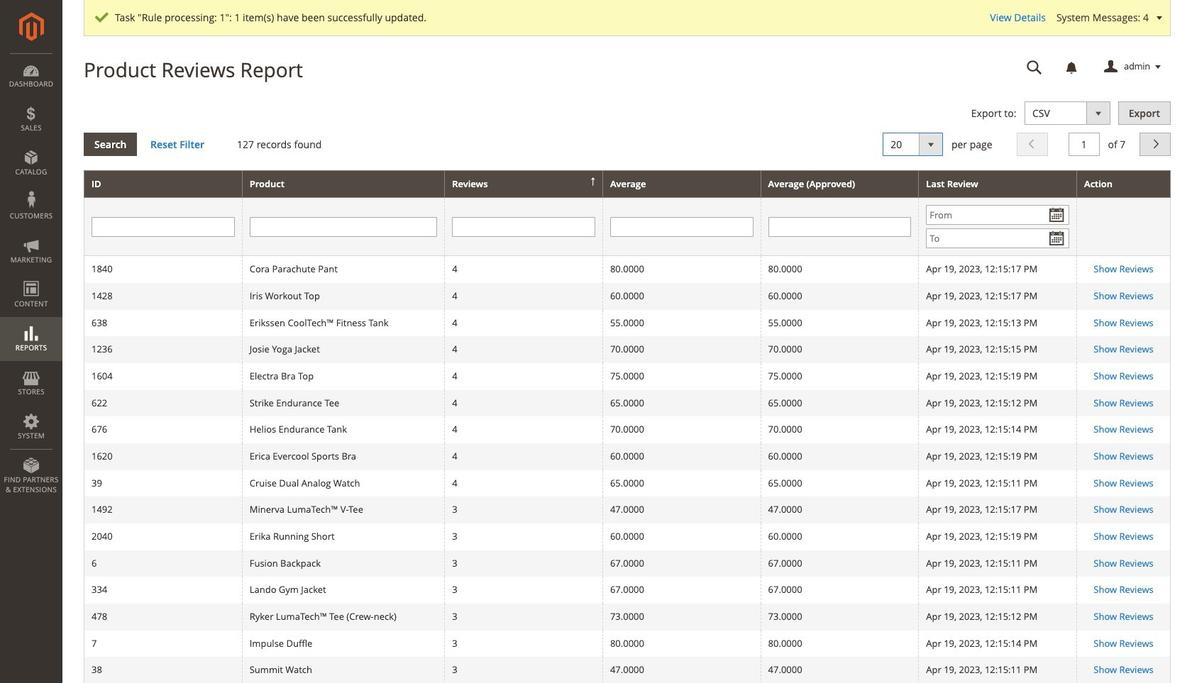 Task type: locate. For each thing, give the bounding box(es) containing it.
menu bar
[[0, 53, 62, 502]]

To text field
[[926, 229, 1070, 249]]

None text field
[[1069, 132, 1100, 156], [92, 217, 235, 237], [250, 217, 437, 237], [1069, 132, 1100, 156], [92, 217, 235, 237], [250, 217, 437, 237]]

From text field
[[926, 205, 1070, 225]]

None text field
[[1017, 55, 1052, 79], [452, 217, 595, 237], [610, 217, 753, 237], [768, 217, 911, 237], [1017, 55, 1052, 79], [452, 217, 595, 237], [610, 217, 753, 237], [768, 217, 911, 237]]



Task type: describe. For each thing, give the bounding box(es) containing it.
magento admin panel image
[[19, 12, 44, 41]]



